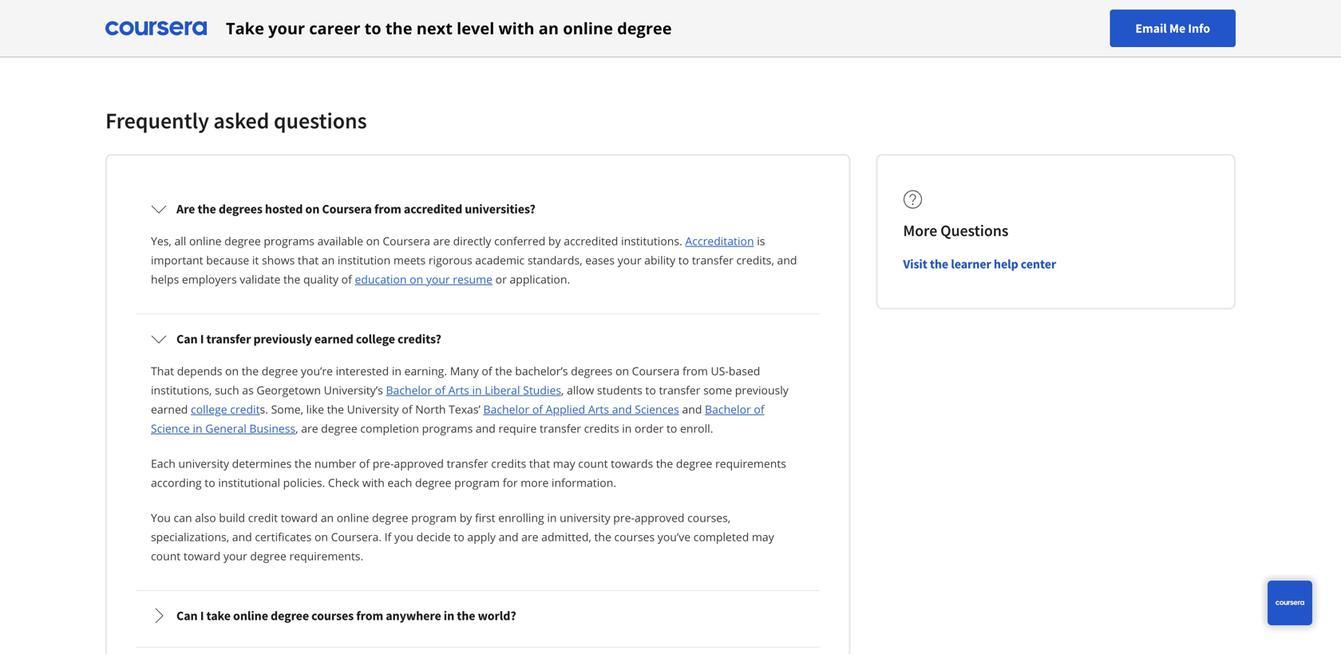 Task type: describe. For each thing, give the bounding box(es) containing it.
frequently asked questions element
[[93, 106, 1249, 655]]

bachelor of science in general business link
[[151, 402, 765, 436]]

directly
[[453, 234, 491, 249]]

next
[[417, 17, 453, 39]]

texas'
[[449, 402, 481, 417]]

approved inside each university determines the number of pre-approved transfer credits that may count towards the degree requirements according to institutional policies. check with each degree program for more information.
[[394, 456, 444, 471]]

in inside dropdown button
[[444, 608, 454, 624]]

us-
[[711, 364, 729, 379]]

on inside you can also build credit toward an online degree program by first enrolling in university pre-approved courses, specializations, and certificates on coursera. if you decide to apply and are admitted, the courses you've completed may count toward your degree requirements.
[[315, 530, 328, 545]]

0 horizontal spatial arts
[[448, 383, 469, 398]]

university inside each university determines the number of pre-approved transfer credits that may count towards the degree requirements according to institutional policies. check with each degree program for more information.
[[178, 456, 229, 471]]

i for transfer
[[200, 331, 204, 347]]

the right towards
[[656, 456, 673, 471]]

helps
[[151, 272, 179, 287]]

education on your resume or application.
[[355, 272, 570, 287]]

programs for available
[[264, 234, 315, 249]]

bachelor of science in general business
[[151, 402, 765, 436]]

hosted
[[265, 201, 303, 217]]

programs for and
[[422, 421, 473, 436]]

program inside each university determines the number of pre-approved transfer credits that may count towards the degree requirements according to institutional policies. check with each degree program for more information.
[[454, 475, 500, 491]]

coursera image
[[105, 16, 207, 41]]

courses,
[[688, 511, 731, 526]]

the right visit
[[930, 256, 949, 272]]

sciences
[[635, 402, 679, 417]]

science
[[151, 421, 190, 436]]

also
[[195, 511, 216, 526]]

with inside each university determines the number of pre-approved transfer credits that may count towards the degree requirements according to institutional policies. check with each degree program for more information.
[[362, 475, 385, 491]]

the up as at the left of the page
[[242, 364, 259, 379]]

all
[[174, 234, 186, 249]]

from inside that depends on the degree you're interested in earning. many of the bachelor's degrees on coursera from us-based institutions, such as georgetown university's
[[683, 364, 708, 379]]

by inside you can also build credit toward an online degree program by first enrolling in university pre-approved courses, specializations, and certificates on coursera. if you decide to apply and are admitted, the courses you've completed may count toward your degree requirements.
[[460, 511, 472, 526]]

more
[[903, 221, 938, 241]]

each
[[388, 475, 412, 491]]

asked
[[213, 107, 269, 135]]

accreditation
[[685, 234, 754, 249]]

degree inside that depends on the degree you're interested in earning. many of the bachelor's degrees on coursera from us-based institutions, such as georgetown university's
[[262, 364, 298, 379]]

each university determines the number of pre-approved transfer credits that may count towards the degree requirements according to institutional policies. check with each degree program for more information.
[[151, 456, 786, 491]]

yes,
[[151, 234, 172, 249]]

policies.
[[283, 475, 325, 491]]

online inside you can also build credit toward an online degree program by first enrolling in university pre-approved courses, specializations, and certificates on coursera. if you decide to apply and are admitted, the courses you've completed may count toward your degree requirements.
[[337, 511, 369, 526]]

on up students
[[616, 364, 629, 379]]

as
[[242, 383, 254, 398]]

completion
[[360, 421, 419, 436]]

that
[[151, 364, 174, 379]]

studies
[[523, 383, 561, 398]]

more
[[521, 475, 549, 491]]

degree inside dropdown button
[[271, 608, 309, 624]]

it
[[252, 253, 259, 268]]

your down rigorous
[[426, 272, 450, 287]]

1 horizontal spatial bachelor
[[483, 402, 530, 417]]

the left next at the top
[[386, 17, 412, 39]]

that depends on the degree you're interested in earning. many of the bachelor's degrees on coursera from us-based institutions, such as georgetown university's
[[151, 364, 760, 398]]

from for can i take online degree courses from anywhere in the world?
[[356, 608, 383, 624]]

coursera inside dropdown button
[[322, 201, 372, 217]]

university's
[[324, 383, 383, 398]]

bachelor of applied arts and sciences link
[[483, 402, 679, 417]]

degrees inside dropdown button
[[219, 201, 263, 217]]

frequently
[[105, 107, 209, 135]]

courses inside you can also build credit toward an online degree program by first enrolling in university pre-approved courses, specializations, and certificates on coursera. if you decide to apply and are admitted, the courses you've completed may count toward your degree requirements.
[[614, 530, 655, 545]]

on down meets
[[410, 272, 423, 287]]

career
[[309, 17, 360, 39]]

education
[[355, 272, 407, 287]]

can for can i transfer previously earned college credits?
[[176, 331, 198, 347]]

earned inside , allow students to transfer some previously earned
[[151, 402, 188, 417]]

if
[[385, 530, 391, 545]]

universities?
[[465, 201, 536, 217]]

and down texas'
[[476, 421, 496, 436]]

based
[[729, 364, 760, 379]]

require
[[499, 421, 537, 436]]

s.
[[260, 402, 268, 417]]

, for are
[[296, 421, 298, 436]]

pre- inside you can also build credit toward an online degree program by first enrolling in university pre-approved courses, specializations, and certificates on coursera. if you decide to apply and are admitted, the courses you've completed may count toward your degree requirements.
[[613, 511, 635, 526]]

requirements
[[715, 456, 786, 471]]

can i transfer previously earned college credits? button
[[138, 317, 818, 362]]

institutions.
[[621, 234, 683, 249]]

program inside you can also build credit toward an online degree program by first enrolling in university pre-approved courses, specializations, and certificates on coursera. if you decide to apply and are admitted, the courses you've completed may count toward your degree requirements.
[[411, 511, 457, 526]]

may inside you can also build credit toward an online degree program by first enrolling in university pre-approved courses, specializations, and certificates on coursera. if you decide to apply and are admitted, the courses you've completed may count toward your degree requirements.
[[752, 530, 774, 545]]

visit the learner help center link
[[903, 256, 1056, 272]]

general
[[205, 421, 247, 436]]

rigorous
[[429, 253, 472, 268]]

are inside you can also build credit toward an online degree program by first enrolling in university pre-approved courses, specializations, and certificates on coursera. if you decide to apply and are admitted, the courses you've completed may count toward your degree requirements.
[[522, 530, 539, 545]]

previously inside dropdown button
[[253, 331, 312, 347]]

each
[[151, 456, 176, 471]]

some,
[[271, 402, 303, 417]]

conferred
[[494, 234, 546, 249]]

completed
[[694, 530, 749, 545]]

your inside you can also build credit toward an online degree program by first enrolling in university pre-approved courses, specializations, and certificates on coursera. if you decide to apply and are admitted, the courses you've completed may count toward your degree requirements.
[[223, 549, 247, 564]]

or
[[496, 272, 507, 287]]

is
[[757, 234, 765, 249]]

1 vertical spatial college
[[191, 402, 227, 417]]

interested
[[336, 364, 389, 379]]

to right career
[[365, 17, 381, 39]]

you
[[151, 511, 171, 526]]

0 vertical spatial toward
[[281, 511, 318, 526]]

first
[[475, 511, 496, 526]]

is important because it shows that an institution meets rigorous academic standards, eases your ability to transfer credits, and helps employers validate the quality of
[[151, 234, 797, 287]]

frequently asked questions
[[105, 107, 367, 135]]

take
[[206, 608, 231, 624]]

pre- inside each university determines the number of pre-approved transfer credits that may count towards the degree requirements according to institutional policies. check with each degree program for more information.
[[373, 456, 394, 471]]

to right order
[[667, 421, 677, 436]]

of inside that depends on the degree you're interested in earning. many of the bachelor's degrees on coursera from us-based institutions, such as georgetown university's
[[482, 364, 492, 379]]

information.
[[552, 475, 616, 491]]

bachelor of arts in liberal studies
[[386, 383, 561, 398]]

visit
[[903, 256, 928, 272]]

that inside each university determines the number of pre-approved transfer credits that may count towards the degree requirements according to institutional policies. check with each degree program for more information.
[[529, 456, 550, 471]]

georgetown
[[257, 383, 321, 398]]

on inside dropdown button
[[305, 201, 320, 217]]

for
[[503, 475, 518, 491]]

coursera.
[[331, 530, 382, 545]]

academic
[[475, 253, 525, 268]]

college inside the "can i transfer previously earned college credits?" dropdown button
[[356, 331, 395, 347]]

coursera inside that depends on the degree you're interested in earning. many of the bachelor's degrees on coursera from us-based institutions, such as georgetown university's
[[632, 364, 680, 379]]

institution
[[338, 253, 391, 268]]

transfer inside each university determines the number of pre-approved transfer credits that may count towards the degree requirements according to institutional policies. check with each degree program for more information.
[[447, 456, 488, 471]]

transfer down applied
[[540, 421, 581, 436]]

1 horizontal spatial credits
[[584, 421, 619, 436]]

count inside you can also build credit toward an online degree program by first enrolling in university pre-approved courses, specializations, and certificates on coursera. if you decide to apply and are admitted, the courses you've completed may count toward your degree requirements.
[[151, 549, 181, 564]]

students
[[597, 383, 643, 398]]

0 vertical spatial credit
[[230, 402, 260, 417]]

world?
[[478, 608, 516, 624]]

previously inside , allow students to transfer some previously earned
[[735, 383, 789, 398]]

can
[[174, 511, 192, 526]]

you can also build credit toward an online degree program by first enrolling in university pre-approved courses, specializations, and certificates on coursera. if you decide to apply and are admitted, the courses you've completed may count toward your degree requirements.
[[151, 511, 774, 564]]

of inside bachelor of science in general business
[[754, 402, 765, 417]]

allow
[[567, 383, 594, 398]]

accredited inside are the degrees hosted on coursera from accredited universities? dropdown button
[[404, 201, 462, 217]]

bachelor for business
[[705, 402, 751, 417]]

credit inside you can also build credit toward an online degree program by first enrolling in university pre-approved courses, specializations, and certificates on coursera. if you decide to apply and are admitted, the courses you've completed may count toward your degree requirements.
[[248, 511, 278, 526]]

can i take online degree courses from anywhere in the world?
[[176, 608, 516, 624]]

that inside is important because it shows that an institution meets rigorous academic standards, eases your ability to transfer credits, and helps employers validate the quality of
[[298, 253, 319, 268]]

email me info
[[1136, 20, 1210, 36]]

accreditation link
[[685, 234, 754, 249]]

of inside is important because it shows that an institution meets rigorous academic standards, eases your ability to transfer credits, and helps employers validate the quality of
[[341, 272, 352, 287]]

and down 'enrolling'
[[499, 530, 519, 545]]

available
[[317, 234, 363, 249]]

and up "enroll."
[[682, 402, 702, 417]]

specializations,
[[151, 530, 229, 545]]

the inside you can also build credit toward an online degree program by first enrolling in university pre-approved courses, specializations, and certificates on coursera. if you decide to apply and are admitted, the courses you've completed may count toward your degree requirements.
[[594, 530, 612, 545]]

1 horizontal spatial are
[[433, 234, 450, 249]]

may inside each university determines the number of pre-approved transfer credits that may count towards the degree requirements according to institutional policies. check with each degree program for more information.
[[553, 456, 575, 471]]



Task type: locate. For each thing, give the bounding box(es) containing it.
1 horizontal spatial with
[[499, 17, 535, 39]]

0 vertical spatial coursera
[[322, 201, 372, 217]]

2 vertical spatial coursera
[[632, 364, 680, 379]]

to right according
[[205, 475, 215, 491]]

1 horizontal spatial may
[[752, 530, 774, 545]]

you're
[[301, 364, 333, 379]]

0 vertical spatial may
[[553, 456, 575, 471]]

courses down requirements.
[[312, 608, 354, 624]]

to inside is important because it shows that an institution meets rigorous academic standards, eases your ability to transfer credits, and helps employers validate the quality of
[[679, 253, 689, 268]]

count down specializations,
[[151, 549, 181, 564]]

by up standards,
[[548, 234, 561, 249]]

are
[[433, 234, 450, 249], [301, 421, 318, 436], [522, 530, 539, 545]]

me
[[1170, 20, 1186, 36]]

in right the science
[[193, 421, 203, 436]]

pre- up each on the bottom
[[373, 456, 394, 471]]

0 vertical spatial earned
[[315, 331, 354, 347]]

to left apply on the left bottom of page
[[454, 530, 465, 545]]

1 horizontal spatial earned
[[315, 331, 354, 347]]

accredited up eases in the left of the page
[[564, 234, 618, 249]]

1 vertical spatial an
[[322, 253, 335, 268]]

1 horizontal spatial programs
[[422, 421, 473, 436]]

are down like
[[301, 421, 318, 436]]

0 vertical spatial that
[[298, 253, 319, 268]]

center
[[1021, 256, 1056, 272]]

0 horizontal spatial approved
[[394, 456, 444, 471]]

0 vertical spatial i
[[200, 331, 204, 347]]

an right level
[[539, 17, 559, 39]]

earned up the science
[[151, 402, 188, 417]]

college up interested
[[356, 331, 395, 347]]

the right like
[[327, 402, 344, 417]]

online
[[563, 17, 613, 39], [189, 234, 222, 249], [337, 511, 369, 526], [233, 608, 268, 624]]

, left allow in the left of the page
[[561, 383, 564, 398]]

transfer down accreditation link
[[692, 253, 734, 268]]

0 horizontal spatial courses
[[312, 608, 354, 624]]

0 vertical spatial programs
[[264, 234, 315, 249]]

previously down based
[[735, 383, 789, 398]]

0 vertical spatial from
[[374, 201, 401, 217]]

eases
[[585, 253, 615, 268]]

an inside is important because it shows that an institution meets rigorous academic standards, eases your ability to transfer credits, and helps employers validate the quality of
[[322, 253, 335, 268]]

coursera up sciences
[[632, 364, 680, 379]]

are the degrees hosted on coursera from accredited universities?
[[176, 201, 536, 217]]

1 vertical spatial degrees
[[571, 364, 613, 379]]

towards
[[611, 456, 653, 471]]

important
[[151, 253, 203, 268]]

quality
[[303, 272, 339, 287]]

count inside each university determines the number of pre-approved transfer credits that may count towards the degree requirements according to institutional policies. check with each degree program for more information.
[[578, 456, 608, 471]]

1 vertical spatial courses
[[312, 608, 354, 624]]

accredited
[[404, 201, 462, 217], [564, 234, 618, 249]]

coursera
[[322, 201, 372, 217], [383, 234, 430, 249], [632, 364, 680, 379]]

1 horizontal spatial that
[[529, 456, 550, 471]]

1 horizontal spatial ,
[[561, 383, 564, 398]]

that up more
[[529, 456, 550, 471]]

1 horizontal spatial courses
[[614, 530, 655, 545]]

take your career to the next level with an online degree
[[226, 17, 672, 39]]

previously up you're
[[253, 331, 312, 347]]

and inside is important because it shows that an institution meets rigorous academic standards, eases your ability to transfer credits, and helps employers validate the quality of
[[777, 253, 797, 268]]

1 vertical spatial arts
[[588, 402, 609, 417]]

1 vertical spatial pre-
[[613, 511, 635, 526]]

from left us-
[[683, 364, 708, 379]]

0 horizontal spatial college
[[191, 402, 227, 417]]

credits up for
[[491, 456, 526, 471]]

0 vertical spatial accredited
[[404, 201, 462, 217]]

email me info button
[[1110, 10, 1236, 47]]

standards,
[[528, 253, 583, 268]]

bachelor of arts in liberal studies link
[[386, 383, 561, 398]]

credits?
[[398, 331, 441, 347]]

with left each on the bottom
[[362, 475, 385, 491]]

1 can from the top
[[176, 331, 198, 347]]

with right level
[[499, 17, 535, 39]]

you've
[[658, 530, 691, 545]]

2 vertical spatial from
[[356, 608, 383, 624]]

of right the many
[[482, 364, 492, 379]]

institutions,
[[151, 383, 212, 398]]

online inside dropdown button
[[233, 608, 268, 624]]

1 vertical spatial may
[[752, 530, 774, 545]]

1 horizontal spatial coursera
[[383, 234, 430, 249]]

1 vertical spatial coursera
[[383, 234, 430, 249]]

with
[[499, 17, 535, 39], [362, 475, 385, 491]]

0 vertical spatial an
[[539, 17, 559, 39]]

coursera up meets
[[383, 234, 430, 249]]

1 vertical spatial credits
[[491, 456, 526, 471]]

0 vertical spatial courses
[[614, 530, 655, 545]]

of up college credit s. some, like the university of north texas' bachelor of applied arts and sciences and
[[435, 383, 446, 398]]

degrees up allow in the left of the page
[[571, 364, 613, 379]]

0 horizontal spatial earned
[[151, 402, 188, 417]]

0 horizontal spatial that
[[298, 253, 319, 268]]

can left take
[[176, 608, 198, 624]]

transfer inside , allow students to transfer some previously earned
[[659, 383, 701, 398]]

can i transfer previously earned college credits?
[[176, 331, 441, 347]]

1 horizontal spatial by
[[548, 234, 561, 249]]

the up policies.
[[295, 456, 312, 471]]

info
[[1188, 20, 1210, 36]]

to up sciences
[[646, 383, 656, 398]]

0 vertical spatial can
[[176, 331, 198, 347]]

from
[[374, 201, 401, 217], [683, 364, 708, 379], [356, 608, 383, 624]]

approved inside you can also build credit toward an online degree program by first enrolling in university pre-approved courses, specializations, and certificates on coursera. if you decide to apply and are admitted, the courses you've completed may count toward your degree requirements.
[[635, 511, 685, 526]]

you
[[394, 530, 414, 545]]

1 vertical spatial can
[[176, 608, 198, 624]]

help
[[994, 256, 1019, 272]]

university inside you can also build credit toward an online degree program by first enrolling in university pre-approved courses, specializations, and certificates on coursera. if you decide to apply and are admitted, the courses you've completed may count toward your degree requirements.
[[560, 511, 611, 526]]

programs down college credit s. some, like the university of north texas' bachelor of applied arts and sciences and
[[422, 421, 473, 436]]

0 horizontal spatial toward
[[184, 549, 221, 564]]

0 vertical spatial university
[[178, 456, 229, 471]]

on up institution
[[366, 234, 380, 249]]

admitted,
[[541, 530, 592, 545]]

1 vertical spatial count
[[151, 549, 181, 564]]

in up admitted,
[[547, 511, 557, 526]]

email
[[1136, 20, 1167, 36]]

in left order
[[622, 421, 632, 436]]

1 horizontal spatial previously
[[735, 383, 789, 398]]

bachelor up , are degree completion programs and require transfer credits in order to enroll.
[[483, 402, 530, 417]]

the right are
[[198, 201, 216, 217]]

enrolling
[[498, 511, 544, 526]]

0 horizontal spatial degrees
[[219, 201, 263, 217]]

i left take
[[200, 608, 204, 624]]

on right the hosted
[[305, 201, 320, 217]]

liberal
[[485, 383, 520, 398]]

approved up each on the bottom
[[394, 456, 444, 471]]

transfer
[[692, 253, 734, 268], [206, 331, 251, 347], [659, 383, 701, 398], [540, 421, 581, 436], [447, 456, 488, 471]]

1 vertical spatial from
[[683, 364, 708, 379]]

are up rigorous
[[433, 234, 450, 249]]

university
[[347, 402, 399, 417]]

of left north
[[402, 402, 412, 417]]

credit down as at the left of the page
[[230, 402, 260, 417]]

certificates
[[255, 530, 312, 545]]

of down based
[[754, 402, 765, 417]]

earned up you're
[[315, 331, 354, 347]]

arts down allow in the left of the page
[[588, 402, 609, 417]]

apply
[[467, 530, 496, 545]]

1 horizontal spatial accredited
[[564, 234, 618, 249]]

courses inside dropdown button
[[312, 608, 354, 624]]

program left for
[[454, 475, 500, 491]]

count up information.
[[578, 456, 608, 471]]

0 vertical spatial with
[[499, 17, 535, 39]]

can up depends
[[176, 331, 198, 347]]

1 horizontal spatial count
[[578, 456, 608, 471]]

0 vertical spatial count
[[578, 456, 608, 471]]

college up general
[[191, 402, 227, 417]]

in inside that depends on the degree you're interested in earning. many of the bachelor's degrees on coursera from us-based institutions, such as georgetown university's
[[392, 364, 402, 379]]

more questions
[[903, 221, 1009, 241]]

level
[[457, 17, 495, 39]]

1 vertical spatial by
[[460, 511, 472, 526]]

1 vertical spatial university
[[560, 511, 611, 526]]

1 vertical spatial accredited
[[564, 234, 618, 249]]

0 vertical spatial college
[[356, 331, 395, 347]]

0 horizontal spatial may
[[553, 456, 575, 471]]

because
[[206, 253, 249, 268]]

transfer up depends
[[206, 331, 251, 347]]

0 vertical spatial approved
[[394, 456, 444, 471]]

many
[[450, 364, 479, 379]]

, inside , allow students to transfer some previously earned
[[561, 383, 564, 398]]

0 vertical spatial arts
[[448, 383, 469, 398]]

1 vertical spatial toward
[[184, 549, 221, 564]]

your right take
[[268, 17, 305, 39]]

university up according
[[178, 456, 229, 471]]

0 horizontal spatial programs
[[264, 234, 315, 249]]

questions
[[274, 107, 367, 135]]

ability
[[644, 253, 676, 268]]

degrees
[[219, 201, 263, 217], [571, 364, 613, 379]]

are down 'enrolling'
[[522, 530, 539, 545]]

i for take
[[200, 608, 204, 624]]

2 i from the top
[[200, 608, 204, 624]]

programs
[[264, 234, 315, 249], [422, 421, 473, 436]]

0 horizontal spatial bachelor
[[386, 383, 432, 398]]

1 vertical spatial i
[[200, 608, 204, 624]]

anywhere
[[386, 608, 441, 624]]

0 horizontal spatial are
[[301, 421, 318, 436]]

1 vertical spatial ,
[[296, 421, 298, 436]]

bachelor inside bachelor of science in general business
[[705, 402, 751, 417]]

in inside you can also build credit toward an online degree program by first enrolling in university pre-approved courses, specializations, and certificates on coursera. if you decide to apply and are admitted, the courses you've completed may count toward your degree requirements.
[[547, 511, 557, 526]]

1 horizontal spatial pre-
[[613, 511, 635, 526]]

from up meets
[[374, 201, 401, 217]]

programs up the shows
[[264, 234, 315, 249]]

applied
[[546, 402, 585, 417]]

degrees inside that depends on the degree you're interested in earning. many of the bachelor's degrees on coursera from us-based institutions, such as georgetown university's
[[571, 364, 613, 379]]

1 i from the top
[[200, 331, 204, 347]]

from for are the degrees hosted on coursera from accredited universities?
[[374, 201, 401, 217]]

on up such
[[225, 364, 239, 379]]

learner
[[951, 256, 992, 272]]

shows
[[262, 253, 295, 268]]

some
[[704, 383, 732, 398]]

0 vertical spatial credits
[[584, 421, 619, 436]]

1 vertical spatial credit
[[248, 511, 278, 526]]

2 vertical spatial are
[[522, 530, 539, 545]]

0 vertical spatial pre-
[[373, 456, 394, 471]]

credit up certificates
[[248, 511, 278, 526]]

0 horizontal spatial coursera
[[322, 201, 372, 217]]

and down build
[[232, 530, 252, 545]]

college
[[356, 331, 395, 347], [191, 402, 227, 417]]

0 horizontal spatial count
[[151, 549, 181, 564]]

may right completed
[[752, 530, 774, 545]]

transfer inside is important because it shows that an institution meets rigorous academic standards, eases your ability to transfer credits, and helps employers validate the quality of
[[692, 253, 734, 268]]

, for allow
[[561, 383, 564, 398]]

2 horizontal spatial bachelor
[[705, 402, 751, 417]]

an up quality
[[322, 253, 335, 268]]

questions
[[941, 221, 1009, 241]]

program up decide
[[411, 511, 457, 526]]

your down build
[[223, 549, 247, 564]]

can i take online degree courses from anywhere in the world? button
[[138, 594, 818, 639]]

to right ability
[[679, 253, 689, 268]]

your inside is important because it shows that an institution meets rigorous academic standards, eases your ability to transfer credits, and helps employers validate the quality of
[[618, 253, 642, 268]]

0 horizontal spatial university
[[178, 456, 229, 471]]

toward up certificates
[[281, 511, 318, 526]]

of down studies
[[532, 402, 543, 417]]

order
[[635, 421, 664, 436]]

0 vertical spatial ,
[[561, 383, 564, 398]]

transfer inside the "can i transfer previously earned college credits?" dropdown button
[[206, 331, 251, 347]]

meets
[[394, 253, 426, 268]]

courses left you've
[[614, 530, 655, 545]]

to inside you can also build credit toward an online degree program by first enrolling in university pre-approved courses, specializations, and certificates on coursera. if you decide to apply and are admitted, the courses you've completed may count toward your degree requirements.
[[454, 530, 465, 545]]

0 horizontal spatial ,
[[296, 421, 298, 436]]

0 vertical spatial previously
[[253, 331, 312, 347]]

bachelor down 'earning.'
[[386, 383, 432, 398]]

can for can i take online degree courses from anywhere in the world?
[[176, 608, 198, 624]]

2 horizontal spatial are
[[522, 530, 539, 545]]

may up information.
[[553, 456, 575, 471]]

1 vertical spatial earned
[[151, 402, 188, 417]]

an for program
[[321, 511, 334, 526]]

an inside you can also build credit toward an online degree program by first enrolling in university pre-approved courses, specializations, and certificates on coursera. if you decide to apply and are admitted, the courses you've completed may count toward your degree requirements.
[[321, 511, 334, 526]]

i up depends
[[200, 331, 204, 347]]

an
[[539, 17, 559, 39], [322, 253, 335, 268], [321, 511, 334, 526]]

to inside each university determines the number of pre-approved transfer credits that may count towards the degree requirements according to institutional policies. check with each degree program for more information.
[[205, 475, 215, 491]]

decide
[[417, 530, 451, 545]]

0 horizontal spatial with
[[362, 475, 385, 491]]

pre- down information.
[[613, 511, 635, 526]]

to inside , allow students to transfer some previously earned
[[646, 383, 656, 398]]

that up quality
[[298, 253, 319, 268]]

credit
[[230, 402, 260, 417], [248, 511, 278, 526]]

1 horizontal spatial arts
[[588, 402, 609, 417]]

collapsed list
[[133, 181, 823, 652]]

0 vertical spatial degrees
[[219, 201, 263, 217]]

pre-
[[373, 456, 394, 471], [613, 511, 635, 526]]

bachelor's
[[515, 364, 568, 379]]

requirements.
[[289, 549, 363, 564]]

bachelor for studies
[[386, 383, 432, 398]]

1 vertical spatial are
[[301, 421, 318, 436]]

the up liberal
[[495, 364, 512, 379]]

1 vertical spatial previously
[[735, 383, 789, 398]]

2 horizontal spatial coursera
[[632, 364, 680, 379]]

north
[[415, 402, 446, 417]]

check
[[328, 475, 359, 491]]

credits,
[[737, 253, 774, 268]]

in inside bachelor of science in general business
[[193, 421, 203, 436]]

arts down the many
[[448, 383, 469, 398]]

1 horizontal spatial approved
[[635, 511, 685, 526]]

in left 'earning.'
[[392, 364, 402, 379]]

the down the shows
[[283, 272, 301, 287]]

credits inside each university determines the number of pre-approved transfer credits that may count towards the degree requirements according to institutional policies. check with each degree program for more information.
[[491, 456, 526, 471]]

earned inside the "can i transfer previously earned college credits?" dropdown button
[[315, 331, 354, 347]]

0 vertical spatial are
[[433, 234, 450, 249]]

2 can from the top
[[176, 608, 198, 624]]

1 horizontal spatial university
[[560, 511, 611, 526]]

, allow students to transfer some previously earned
[[151, 383, 789, 417]]

your down institutions.
[[618, 253, 642, 268]]

2 vertical spatial an
[[321, 511, 334, 526]]

build
[[219, 511, 245, 526]]

and down students
[[612, 402, 632, 417]]

the left world?
[[457, 608, 475, 624]]

1 horizontal spatial toward
[[281, 511, 318, 526]]

of up check
[[359, 456, 370, 471]]

of inside each university determines the number of pre-approved transfer credits that may count towards the degree requirements according to institutional policies. check with each degree program for more information.
[[359, 456, 370, 471]]

0 vertical spatial program
[[454, 475, 500, 491]]

accredited up yes, all online degree programs available on coursera are directly conferred by accredited institutions. accreditation
[[404, 201, 462, 217]]

the
[[386, 17, 412, 39], [198, 201, 216, 217], [930, 256, 949, 272], [283, 272, 301, 287], [242, 364, 259, 379], [495, 364, 512, 379], [327, 402, 344, 417], [295, 456, 312, 471], [656, 456, 673, 471], [594, 530, 612, 545], [457, 608, 475, 624]]

the inside is important because it shows that an institution meets rigorous academic standards, eases your ability to transfer credits, and helps employers validate the quality of
[[283, 272, 301, 287]]

, are degree completion programs and require transfer credits in order to enroll.
[[296, 421, 713, 436]]

college credit s. some, like the university of north texas' bachelor of applied arts and sciences and
[[191, 402, 705, 417]]

1 horizontal spatial degrees
[[571, 364, 613, 379]]

0 horizontal spatial by
[[460, 511, 472, 526]]

university up admitted,
[[560, 511, 611, 526]]

in up texas'
[[472, 383, 482, 398]]

number
[[315, 456, 356, 471]]

1 horizontal spatial college
[[356, 331, 395, 347]]

1 vertical spatial that
[[529, 456, 550, 471]]

i
[[200, 331, 204, 347], [200, 608, 204, 624]]

resume
[[453, 272, 493, 287]]

, down some, at the left of page
[[296, 421, 298, 436]]

0 vertical spatial by
[[548, 234, 561, 249]]

transfer down the bachelor of science in general business link
[[447, 456, 488, 471]]

validate
[[240, 272, 281, 287]]

in right anywhere
[[444, 608, 454, 624]]

credits down the bachelor of applied arts and sciences 'link'
[[584, 421, 619, 436]]

an for rigorous
[[322, 253, 335, 268]]

,
[[561, 383, 564, 398], [296, 421, 298, 436]]

arts
[[448, 383, 469, 398], [588, 402, 609, 417]]

approved up you've
[[635, 511, 685, 526]]

1 vertical spatial with
[[362, 475, 385, 491]]

in
[[392, 364, 402, 379], [472, 383, 482, 398], [193, 421, 203, 436], [622, 421, 632, 436], [547, 511, 557, 526], [444, 608, 454, 624]]

0 horizontal spatial accredited
[[404, 201, 462, 217]]

1 vertical spatial program
[[411, 511, 457, 526]]

institutional
[[218, 475, 280, 491]]

determines
[[232, 456, 292, 471]]

from left anywhere
[[356, 608, 383, 624]]

and
[[777, 253, 797, 268], [612, 402, 632, 417], [682, 402, 702, 417], [476, 421, 496, 436], [232, 530, 252, 545], [499, 530, 519, 545]]

can
[[176, 331, 198, 347], [176, 608, 198, 624]]

0 horizontal spatial previously
[[253, 331, 312, 347]]

depends
[[177, 364, 222, 379]]



Task type: vqa. For each thing, say whether or not it's contained in the screenshot.
the for
yes



